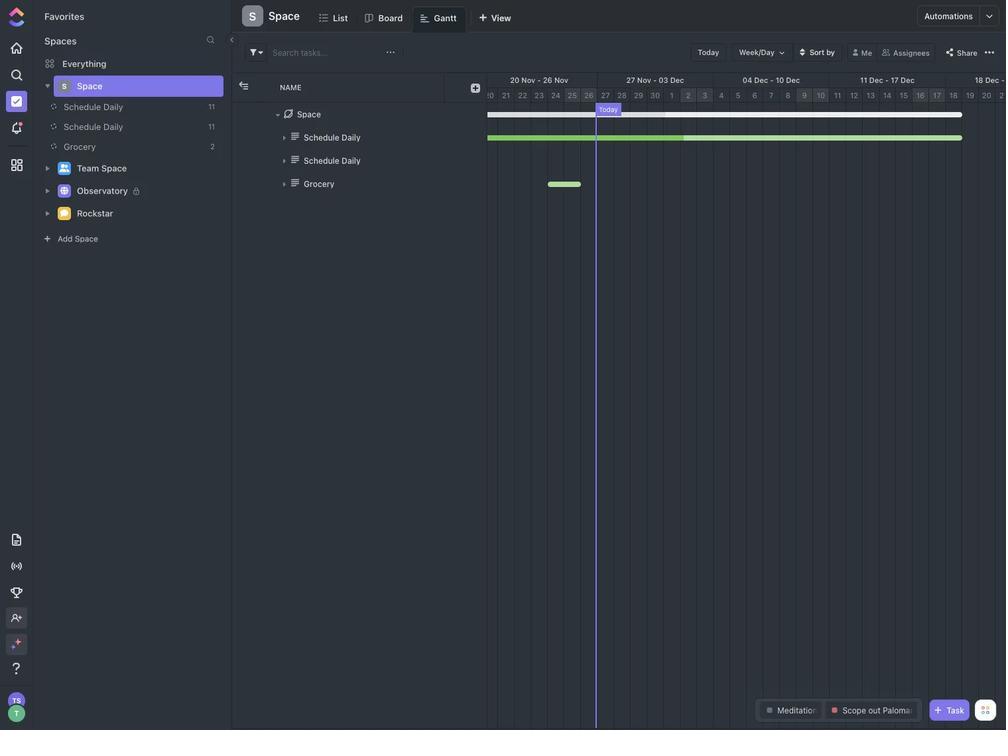 Task type: describe. For each thing, give the bounding box(es) containing it.
0 horizontal spatial today
[[599, 106, 618, 113]]

team space link
[[77, 158, 215, 179]]

schedule down space cell
[[304, 133, 340, 142]]

ts
[[12, 697, 21, 705]]

17 element
[[930, 88, 946, 103]]

10 element
[[814, 88, 830, 103]]

add
[[58, 234, 73, 244]]

30 element
[[648, 88, 664, 103]]

4 column header from the left
[[464, 73, 487, 102]]

automations button
[[918, 6, 980, 26]]

2 schedule daily link from the top
[[33, 117, 202, 137]]

20 nov - 26 nov
[[510, 76, 569, 85]]

2 schedule daily cell from the top
[[272, 149, 445, 173]]

7
[[770, 91, 774, 100]]

spaces link
[[34, 35, 77, 46]]

user group image
[[59, 164, 69, 172]]

1 21 element from the left
[[498, 88, 515, 103]]

18 dec - 
[[975, 76, 1007, 85]]

0 horizontal spatial 10
[[776, 76, 784, 85]]

schedule down s at left top
[[64, 102, 101, 112]]

8
[[786, 91, 791, 100]]

sort
[[810, 48, 825, 57]]

tasks...
[[301, 48, 328, 57]]

observatory link
[[77, 180, 215, 202]]

12 element
[[847, 88, 863, 103]]

daily up grocery link
[[103, 122, 123, 132]]

daily up grocery cell
[[342, 156, 361, 166]]

favorites button
[[44, 11, 84, 22]]

2 21 element from the left
[[996, 88, 1007, 103]]

24
[[551, 91, 561, 100]]

04 dec - 10 dec
[[743, 76, 800, 85]]

assignees
[[894, 48, 930, 57]]

5 dec from the left
[[901, 76, 915, 85]]

2 dec from the left
[[755, 76, 769, 85]]

observatory
[[77, 186, 128, 196]]

04
[[743, 76, 753, 85]]

26 element
[[581, 88, 598, 103]]

04 dec - 10 dec element
[[714, 73, 830, 88]]

me
[[862, 48, 873, 57]]

1 schedule daily cell from the top
[[272, 126, 445, 149]]

5 - from the left
[[1002, 76, 1005, 85]]

board link
[[379, 7, 408, 32]]

comment image
[[60, 209, 68, 217]]

18 element
[[946, 88, 963, 103]]

space - 65.63% row
[[232, 103, 487, 126]]

- for 26
[[538, 76, 541, 85]]

27 for 27
[[601, 91, 610, 100]]

0 horizontal spatial 20
[[485, 91, 494, 100]]

s
[[62, 82, 67, 90]]

list
[[333, 13, 348, 23]]

sort by
[[810, 48, 835, 57]]

0 horizontal spatial grocery
[[64, 142, 96, 152]]

t
[[14, 710, 19, 718]]

11 inside 11 dec - 17 dec element
[[861, 76, 868, 85]]

0 vertical spatial 26
[[543, 76, 553, 85]]

4
[[720, 91, 724, 100]]

27 element
[[598, 88, 614, 103]]

1 vertical spatial 2
[[211, 142, 215, 151]]

schedule daily down space cell
[[304, 133, 361, 142]]

2 21 from the left
[[1000, 91, 1007, 100]]

row group containing space
[[232, 103, 487, 729]]

11 dec - 17 dec element
[[830, 73, 946, 88]]

14 element
[[880, 88, 896, 103]]

daily down the space link
[[103, 102, 123, 112]]

6
[[753, 91, 758, 100]]

space button
[[263, 1, 300, 31]]

add space
[[58, 234, 98, 244]]

16
[[917, 91, 925, 100]]

week/day button
[[732, 43, 794, 62]]

gantt link
[[434, 7, 462, 32]]

sparkle svg 2 image
[[11, 645, 16, 650]]

search
[[273, 48, 299, 57]]

15 element
[[896, 88, 913, 103]]

28
[[618, 91, 627, 100]]

Search tasks... text field
[[273, 43, 412, 62]]

11 element
[[830, 88, 847, 103]]

0 horizontal spatial  image
[[239, 81, 248, 90]]

5
[[736, 91, 741, 100]]

19 element
[[963, 88, 979, 103]]

globe image
[[60, 187, 68, 195]]

space down grocery link
[[101, 163, 127, 173]]

2 horizontal spatial 20
[[983, 91, 992, 100]]

list link
[[333, 7, 353, 32]]

19
[[967, 91, 975, 100]]

tree grid containing space
[[232, 73, 487, 729]]

view button
[[473, 7, 517, 33]]

view
[[491, 13, 511, 23]]

week/day
[[739, 48, 775, 57]]

1
[[670, 91, 674, 100]]

- for 17
[[886, 76, 889, 85]]

gantt
[[434, 13, 457, 23]]

20 nov - 26 nov element
[[482, 73, 598, 88]]

29 element
[[631, 88, 648, 103]]

search tasks...
[[273, 48, 328, 57]]

2 20 element from the left
[[979, 88, 996, 103]]



Task type: locate. For each thing, give the bounding box(es) containing it.
space up search
[[269, 10, 300, 22]]

today
[[698, 48, 720, 57], [599, 106, 618, 113]]

schedule up grocery cell
[[304, 156, 340, 166]]

- for 10
[[771, 76, 774, 85]]

1 horizontal spatial 18
[[975, 76, 984, 85]]

21 left "22"
[[502, 91, 510, 100]]

1 vertical spatial 26
[[585, 91, 594, 100]]

15
[[900, 91, 909, 100]]

grocery - 0.00% row
[[232, 173, 487, 196]]

3 column header from the left
[[445, 73, 464, 102]]

1 horizontal spatial 21
[[1000, 91, 1007, 100]]

1 21 from the left
[[502, 91, 510, 100]]

3 - from the left
[[771, 76, 774, 85]]

team
[[77, 163, 99, 173]]

26 right 25 element on the right
[[585, 91, 594, 100]]

1 vertical spatial today
[[599, 106, 618, 113]]

nov
[[522, 76, 536, 85], [555, 76, 569, 85], [638, 76, 651, 85]]

27 for 27 nov - 03 dec
[[627, 76, 636, 85]]

me button
[[848, 43, 878, 62]]

17 up 14 element
[[891, 76, 899, 85]]

30
[[651, 91, 660, 100]]

nov for 20
[[522, 76, 536, 85]]

18 right 17 element
[[950, 91, 958, 100]]

1 column header from the left
[[232, 73, 252, 102]]

grocery cell
[[272, 173, 445, 196]]

schedule daily cell down space cell
[[272, 149, 445, 173]]

board
[[379, 13, 403, 23]]

today inside button
[[698, 48, 720, 57]]

everything
[[62, 59, 106, 69]]

schedule daily up grocery link
[[64, 122, 123, 132]]

 image left "22"
[[471, 84, 480, 93]]

1 horizontal spatial 20
[[510, 76, 520, 85]]

share
[[957, 48, 978, 57]]

11
[[861, 76, 868, 85], [834, 91, 842, 100], [208, 103, 215, 111], [208, 122, 215, 131]]

1 horizontal spatial  image
[[471, 84, 480, 93]]

14
[[884, 91, 892, 100]]

27 right 26 element
[[601, 91, 610, 100]]

2 column header from the left
[[252, 73, 272, 102]]

3
[[703, 91, 708, 100]]

3 dec from the left
[[787, 76, 800, 85]]

4 dec from the left
[[870, 76, 884, 85]]

favorites
[[44, 11, 84, 22]]

name row
[[232, 73, 487, 103]]

row group
[[232, 103, 487, 729]]

1 vertical spatial 27
[[601, 91, 610, 100]]

0 horizontal spatial nov
[[522, 76, 536, 85]]

13 element
[[863, 88, 880, 103]]

sparkle svg 1 image
[[15, 639, 21, 646]]

1 dec from the left
[[671, 76, 684, 85]]

20 element
[[482, 88, 498, 103], [979, 88, 996, 103]]

space link
[[77, 76, 215, 97]]

20 element down 18 dec -
[[979, 88, 996, 103]]

18 dec - 24 dec element
[[946, 73, 1007, 88]]

27 up the 29
[[627, 76, 636, 85]]

schedule daily - 67.74% row up grocery - 0.00% row
[[232, 126, 487, 149]]

rockstar
[[77, 208, 113, 218]]

27 nov - 03 dec
[[627, 76, 684, 85]]

space right add
[[75, 234, 98, 244]]

schedule daily link up team space
[[33, 117, 202, 137]]

grocery
[[64, 142, 96, 152], [304, 179, 335, 189]]

2 nov from the left
[[555, 76, 569, 85]]

space down name
[[297, 110, 321, 119]]

- for 03
[[654, 76, 657, 85]]

2 - from the left
[[654, 76, 657, 85]]

1 horizontal spatial 21 element
[[996, 88, 1007, 103]]

20 up "22"
[[510, 76, 520, 85]]

21
[[502, 91, 510, 100], [1000, 91, 1007, 100]]

21 element
[[498, 88, 515, 103], [996, 88, 1007, 103]]

0 vertical spatial 2
[[686, 91, 691, 100]]

03
[[659, 76, 669, 85]]

-
[[538, 76, 541, 85], [654, 76, 657, 85], [771, 76, 774, 85], [886, 76, 889, 85], [1002, 76, 1005, 85]]

schedule daily cell
[[272, 126, 445, 149], [272, 149, 445, 173]]

0 horizontal spatial 18
[[950, 91, 958, 100]]

27 nov - 03 dec element
[[598, 73, 714, 88]]

schedule daily - 67.74% row down space - 65.63% row at the left top of the page
[[232, 149, 487, 173]]

10
[[776, 76, 784, 85], [817, 91, 826, 100]]

28 element
[[614, 88, 631, 103]]

nov up '29' element
[[638, 76, 651, 85]]

1 vertical spatial 18
[[950, 91, 958, 100]]

6 dec from the left
[[986, 76, 1000, 85]]

4 - from the left
[[886, 76, 889, 85]]

0 vertical spatial 10
[[776, 76, 784, 85]]

26
[[543, 76, 553, 85], [585, 91, 594, 100]]

26 up 24 in the top of the page
[[543, 76, 553, 85]]

team space
[[77, 163, 127, 173]]

 image left name
[[239, 81, 248, 90]]

0 horizontal spatial 21 element
[[498, 88, 515, 103]]

11 dec - 17 dec
[[861, 76, 915, 85]]

grocery link
[[33, 137, 202, 157]]

space
[[269, 10, 300, 22], [77, 81, 103, 91], [297, 110, 321, 119], [101, 163, 127, 173], [75, 234, 98, 244]]

task
[[947, 706, 965, 715]]

0 vertical spatial today
[[698, 48, 720, 57]]

13
[[867, 91, 875, 100]]

1 - from the left
[[538, 76, 541, 85]]

sort by button
[[794, 43, 848, 62]]

20
[[510, 76, 520, 85], [485, 91, 494, 100], [983, 91, 992, 100]]

schedule daily down s at left top
[[64, 102, 123, 112]]

18 up 19 element
[[975, 76, 984, 85]]

schedule up grocery link
[[64, 122, 101, 132]]

schedule daily
[[64, 102, 123, 112], [64, 122, 123, 132], [304, 133, 361, 142], [304, 156, 361, 166]]

tree grid
[[232, 73, 487, 729]]

2
[[686, 91, 691, 100], [211, 142, 215, 151]]

nov for 27
[[638, 76, 651, 85]]

1 20 element from the left
[[482, 88, 498, 103]]

18
[[975, 76, 984, 85], [950, 91, 958, 100]]

schedule daily cell up grocery cell
[[272, 126, 445, 149]]

1 horizontal spatial 2
[[686, 91, 691, 100]]

schedule daily up grocery cell
[[304, 156, 361, 166]]

11 inside 11 element
[[834, 91, 842, 100]]

spaces
[[44, 35, 77, 46]]

rockstar link
[[77, 203, 215, 224]]

space inside button
[[269, 10, 300, 22]]

1 horizontal spatial grocery
[[304, 179, 335, 189]]

27
[[627, 76, 636, 85], [601, 91, 610, 100]]

by
[[827, 48, 835, 57]]

1 vertical spatial 17
[[934, 91, 942, 100]]

space cell
[[272, 103, 445, 126]]

20 left "22"
[[485, 91, 494, 100]]

0 vertical spatial grocery
[[64, 142, 96, 152]]

0 horizontal spatial 17
[[891, 76, 899, 85]]

 image
[[239, 81, 248, 90], [471, 84, 480, 93]]

1 vertical spatial 10
[[817, 91, 826, 100]]

23 element
[[531, 88, 548, 103]]

nov up 24 element
[[555, 76, 569, 85]]

1 schedule daily - 67.74% row from the top
[[232, 126, 487, 149]]

1 vertical spatial grocery
[[304, 179, 335, 189]]

everything link
[[34, 53, 232, 74]]

0 vertical spatial 17
[[891, 76, 899, 85]]

1 horizontal spatial nov
[[555, 76, 569, 85]]

21 down 18 dec -
[[1000, 91, 1007, 100]]

1 schedule daily link from the top
[[33, 97, 202, 117]]

today button
[[691, 43, 727, 62]]

name
[[280, 83, 302, 92]]

25
[[568, 91, 577, 100]]

1 horizontal spatial today
[[698, 48, 720, 57]]

22 element
[[515, 88, 531, 103]]

9
[[802, 91, 807, 100]]

column header
[[232, 73, 252, 102], [252, 73, 272, 102], [445, 73, 464, 102], [464, 73, 487, 102]]

space down everything
[[77, 81, 103, 91]]

16 element
[[913, 88, 930, 103]]

18 for 18 dec - 
[[975, 76, 984, 85]]

21 element down 18 dec -
[[996, 88, 1007, 103]]

automations
[[925, 11, 973, 21]]

23
[[535, 91, 544, 100]]

25 element
[[565, 88, 581, 103]]

0 horizontal spatial 26
[[543, 76, 553, 85]]

0 horizontal spatial 2
[[211, 142, 215, 151]]

today down 27 element
[[599, 106, 618, 113]]

name column header
[[272, 73, 445, 102]]

assignees button
[[878, 43, 936, 62]]

2 schedule daily - 67.74% row from the top
[[232, 149, 487, 173]]

ts t
[[12, 697, 21, 718]]

21 element left "22"
[[498, 88, 515, 103]]

schedule daily link
[[33, 97, 202, 117], [33, 117, 202, 137]]

grocery inside cell
[[304, 179, 335, 189]]

0 vertical spatial 27
[[627, 76, 636, 85]]

share button
[[941, 43, 978, 62]]

space inside cell
[[297, 110, 321, 119]]

20 down 18 dec -
[[983, 91, 992, 100]]

1 horizontal spatial 27
[[627, 76, 636, 85]]

18 for 18
[[950, 91, 958, 100]]

2 horizontal spatial nov
[[638, 76, 651, 85]]

1 horizontal spatial 17
[[934, 91, 942, 100]]

1 horizontal spatial 20 element
[[979, 88, 996, 103]]

1 horizontal spatial 26
[[585, 91, 594, 100]]

1 horizontal spatial 10
[[817, 91, 826, 100]]

17 right the 16 element
[[934, 91, 942, 100]]

today up 3
[[698, 48, 720, 57]]

0 horizontal spatial 27
[[601, 91, 610, 100]]

schedule daily link up grocery link
[[33, 97, 202, 117]]

12
[[851, 91, 859, 100]]

24 element
[[548, 88, 565, 103]]

dec
[[671, 76, 684, 85], [755, 76, 769, 85], [787, 76, 800, 85], [870, 76, 884, 85], [901, 76, 915, 85], [986, 76, 1000, 85]]

22
[[518, 91, 527, 100]]

3 nov from the left
[[638, 76, 651, 85]]

schedule
[[64, 102, 101, 112], [64, 122, 101, 132], [304, 133, 340, 142], [304, 156, 340, 166]]

20 element left "22"
[[482, 88, 498, 103]]

daily down space cell
[[342, 133, 361, 142]]

1 nov from the left
[[522, 76, 536, 85]]

0 horizontal spatial 21
[[502, 91, 510, 100]]

0 vertical spatial 18
[[975, 76, 984, 85]]

17
[[891, 76, 899, 85], [934, 91, 942, 100]]

schedule daily - 67.74% row
[[232, 126, 487, 149], [232, 149, 487, 173]]

0 horizontal spatial 20 element
[[482, 88, 498, 103]]

nov up 22 "element"
[[522, 76, 536, 85]]

daily
[[103, 102, 123, 112], [103, 122, 123, 132], [342, 133, 361, 142], [342, 156, 361, 166]]

29
[[634, 91, 644, 100]]



Task type: vqa. For each thing, say whether or not it's contained in the screenshot.
Terry Turtle
no



